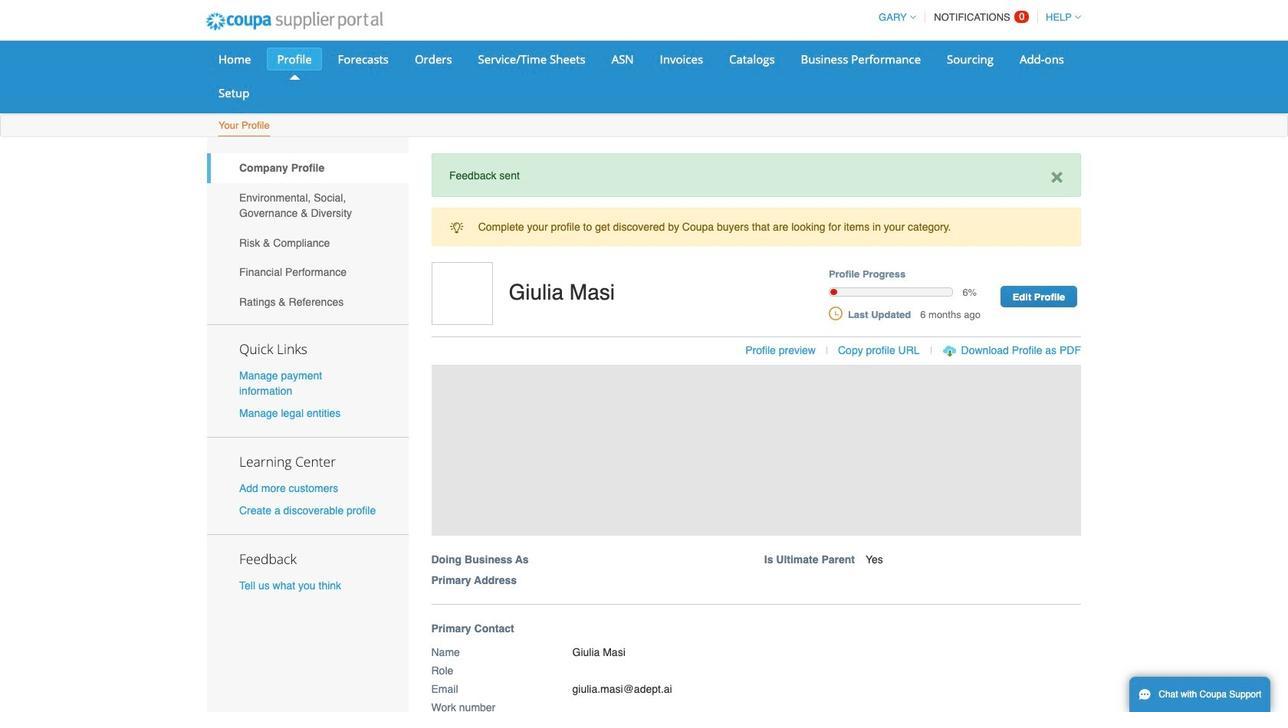 Task type: vqa. For each thing, say whether or not it's contained in the screenshot.
navigation
yes



Task type: describe. For each thing, give the bounding box(es) containing it.
giulia masi image
[[431, 263, 493, 326]]

background image
[[431, 365, 1082, 536]]

coupa supplier portal image
[[196, 2, 393, 41]]



Task type: locate. For each thing, give the bounding box(es) containing it.
banner
[[426, 263, 1098, 605]]

alert
[[431, 208, 1082, 247]]

navigation
[[872, 2, 1082, 32]]



